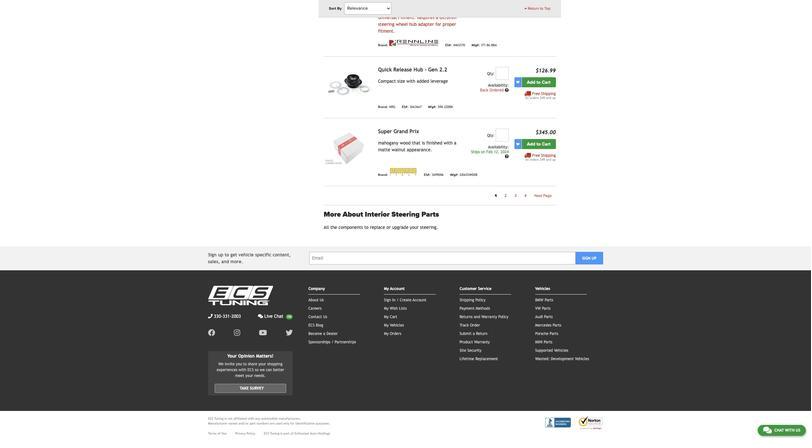 Task type: vqa. For each thing, say whether or not it's contained in the screenshot.
leftmost Brand
no



Task type: locate. For each thing, give the bounding box(es) containing it.
more about interior steering parts
[[324, 211, 439, 219]]

is right that
[[422, 141, 425, 146]]

for inside 360mm diameter steering wheel inspired by 60s/70s porsche race cars universal fitment. requires a 6x70mm steering wheel hub adapter for proper fitment.
[[435, 22, 441, 27]]

mfg#: srk-220bk
[[428, 105, 453, 109]]

to left replace
[[364, 225, 369, 230]]

sign up
[[582, 256, 597, 261]]

we
[[218, 362, 224, 367]]

sign in / create account
[[384, 298, 427, 303]]

mercedes parts
[[535, 323, 561, 328]]

-
[[425, 67, 427, 73]]

1 horizontal spatial policy
[[475, 298, 486, 303]]

0 vertical spatial account
[[390, 287, 405, 291]]

1 brand: from the top
[[378, 43, 388, 47]]

1 horizontal spatial es#:
[[424, 173, 431, 177]]

account up in
[[390, 287, 405, 291]]

/ down dealer
[[332, 340, 334, 345]]

0 horizontal spatial is
[[225, 418, 227, 421]]

0 horizontal spatial chat
[[274, 314, 283, 319]]

1 vertical spatial us
[[323, 315, 327, 319]]

is down used
[[280, 432, 283, 436]]

orders down $126.99
[[530, 96, 539, 100]]

0 horizontal spatial tuning
[[214, 418, 224, 421]]

0 vertical spatial is
[[422, 141, 425, 146]]

more
[[324, 211, 341, 219]]

4 my from the top
[[384, 323, 389, 328]]

add to cart button
[[522, 77, 556, 87], [522, 139, 556, 149]]

ecs for ecs tuning is not affiliated with any automobile manufacturers. manufacturer names and/or part numbers are used only for identification purposes.
[[208, 418, 213, 421]]

track
[[460, 323, 469, 328]]

brand: left nrg
[[378, 105, 388, 109]]

with right size
[[407, 79, 415, 84]]

3699006
[[432, 173, 444, 177]]

free shipping on orders $49 and up
[[525, 92, 556, 100], [525, 154, 556, 162]]

paginated product list navigation navigation
[[324, 192, 556, 200]]

add to cart down $126.99
[[527, 80, 551, 85]]

1 of from the left
[[218, 432, 220, 436]]

your right 'meet'
[[245, 374, 253, 379]]

question circle image for $345.00
[[505, 155, 509, 159]]

2 orders from the top
[[530, 158, 539, 162]]

privacy policy link
[[235, 432, 255, 437]]

2 vertical spatial es#:
[[424, 173, 431, 177]]

2 horizontal spatial mfg#:
[[472, 43, 480, 47]]

1 horizontal spatial chat
[[775, 429, 784, 433]]

comments image
[[258, 314, 263, 319]]

my for my orders
[[384, 332, 389, 336]]

2 horizontal spatial sign
[[582, 256, 591, 261]]

question circle image right ordered
[[505, 88, 509, 92]]

to inside the we invite you to share your shopping experiences with ecs so we can better meet your needs.
[[243, 362, 247, 367]]

0 horizontal spatial /
[[332, 340, 334, 345]]

mfg#: for mfg#: gra35wd0b
[[450, 173, 459, 177]]

question circle image down 2024
[[505, 155, 509, 159]]

proper
[[443, 22, 456, 27]]

2 vertical spatial is
[[280, 432, 283, 436]]

0 vertical spatial qty:
[[487, 72, 495, 76]]

cart down $126.99
[[542, 80, 551, 85]]

cart down wish
[[390, 315, 397, 319]]

ecs inside ecs tuning is not affiliated with any automobile manufacturers. manufacturer names and/or part numbers are used only for identification purposes.
[[208, 418, 213, 421]]

interior
[[365, 211, 390, 219]]

2 of from the left
[[291, 432, 294, 436]]

wheel up cars
[[432, 1, 444, 6]]

steering up 'fitment.'
[[378, 22, 395, 27]]

wheel
[[432, 1, 444, 6], [396, 22, 408, 27]]

1 add to cart from the top
[[527, 80, 551, 85]]

my up my vehicles link
[[384, 315, 389, 319]]

mfg#: for mfg#: i77.86.bba
[[472, 43, 480, 47]]

add for $126.99
[[527, 80, 536, 85]]

1 orders from the top
[[530, 96, 539, 100]]

1 free shipping on orders $49 and up from the top
[[525, 92, 556, 100]]

220bk
[[444, 105, 453, 109]]

2 $49 from the top
[[540, 158, 545, 162]]

parts for audi parts
[[544, 315, 553, 319]]

enthusiast
[[295, 432, 309, 436]]

policy for privacy policy
[[247, 432, 255, 436]]

0 horizontal spatial policy
[[247, 432, 255, 436]]

1 horizontal spatial is
[[280, 432, 283, 436]]

parts for vw parts
[[542, 307, 551, 311]]

1 question circle image from the top
[[505, 88, 509, 92]]

0 vertical spatial free shipping on orders $49 and up
[[525, 92, 556, 100]]

0 vertical spatial on
[[525, 96, 529, 100]]

used
[[276, 422, 282, 426]]

0 horizontal spatial return
[[476, 332, 488, 336]]

numbers
[[257, 422, 269, 426]]

next page
[[534, 194, 552, 198]]

0 vertical spatial add to wish list image
[[516, 81, 520, 84]]

order
[[470, 323, 480, 328]]

my account
[[384, 287, 405, 291]]

add to cart button down $126.99
[[522, 77, 556, 87]]

1 add from the top
[[527, 80, 536, 85]]

es#: left 3699006 at the top
[[424, 173, 431, 177]]

us for contact us
[[323, 315, 327, 319]]

a inside 360mm diameter steering wheel inspired by 60s/70s porsche race cars universal fitment. requires a 6x70mm steering wheel hub adapter for proper fitment.
[[436, 15, 438, 20]]

shipping policy
[[460, 298, 486, 303]]

0 horizontal spatial for
[[290, 422, 295, 426]]

0 horizontal spatial es#:
[[402, 105, 409, 109]]

1 vertical spatial wheel
[[396, 22, 408, 27]]

us right comments image
[[796, 429, 801, 433]]

add to cart button for $345.00
[[522, 139, 556, 149]]

1 availability: from the top
[[488, 83, 509, 88]]

Email email field
[[309, 252, 576, 265]]

to inside sign up to get vehicle specific content, sales, and more.
[[225, 252, 229, 258]]

parts down porsche parts
[[544, 340, 553, 345]]

top
[[544, 6, 551, 11]]

manufacturer
[[208, 422, 227, 426]]

return right caret up image
[[528, 6, 539, 11]]

ecs down numbers at left
[[264, 432, 269, 436]]

2 my from the top
[[384, 307, 389, 311]]

add to cart down $345.00
[[527, 142, 551, 147]]

cart down $345.00
[[542, 142, 551, 147]]

1 horizontal spatial tuning
[[270, 432, 279, 436]]

2 vertical spatial brand:
[[378, 173, 388, 177]]

a down cars
[[436, 15, 438, 20]]

about up components
[[343, 211, 363, 219]]

sales,
[[208, 259, 220, 264]]

is inside ecs tuning is not affiliated with any automobile manufacturers. manufacturer names and/or part numbers are used only for identification purposes.
[[225, 418, 227, 421]]

my cart
[[384, 315, 397, 319]]

0 vertical spatial add to cart
[[527, 80, 551, 85]]

cart for $345.00
[[542, 142, 551, 147]]

take survey link
[[215, 385, 286, 394]]

steering
[[414, 1, 430, 6], [378, 22, 395, 27]]

part down any
[[250, 422, 256, 426]]

ecs up manufacturer
[[208, 418, 213, 421]]

ships
[[471, 150, 480, 155]]

ecs left blog
[[308, 323, 315, 328]]

0 vertical spatial about
[[343, 211, 363, 219]]

2 link
[[501, 192, 511, 200]]

us
[[320, 298, 324, 303], [323, 315, 327, 319], [796, 429, 801, 433]]

parts right 'vw'
[[542, 307, 551, 311]]

my down my cart
[[384, 323, 389, 328]]

diameter
[[394, 1, 413, 6]]

get
[[230, 252, 237, 258]]

next
[[534, 194, 542, 198]]

parts right bmw on the right bottom of page
[[545, 298, 553, 303]]

my orders link
[[384, 332, 401, 336]]

0 vertical spatial tuning
[[214, 418, 224, 421]]

chat right live
[[274, 314, 283, 319]]

es#3663667 - srk-220bk - quick release hub - gen 2.2 - compact size with added leverage - nrg - audi bmw volkswagen mini porsche image
[[324, 67, 373, 104]]

1 free from the top
[[532, 92, 540, 96]]

methods
[[476, 307, 490, 311]]

1 vertical spatial cart
[[542, 142, 551, 147]]

2 vertical spatial policy
[[247, 432, 255, 436]]

careers link
[[308, 307, 322, 311]]

your right upgrade
[[410, 225, 419, 230]]

None number field
[[496, 67, 509, 80], [496, 129, 509, 142], [496, 67, 509, 80], [496, 129, 509, 142]]

2.2
[[439, 67, 447, 73]]

ordered
[[490, 88, 504, 93]]

0 vertical spatial availability:
[[488, 83, 509, 88]]

$49 down $345.00
[[540, 158, 545, 162]]

vehicles up wanted: development vehicles
[[554, 349, 568, 353]]

1 vertical spatial add to cart
[[527, 142, 551, 147]]

submit
[[460, 332, 472, 336]]

2 add to cart button from the top
[[522, 139, 556, 149]]

1 horizontal spatial about
[[343, 211, 363, 219]]

2 horizontal spatial is
[[422, 141, 425, 146]]

3 my from the top
[[384, 315, 389, 319]]

1 horizontal spatial your
[[259, 362, 266, 367]]

0 vertical spatial steering
[[414, 1, 430, 6]]

porsche up fitment.
[[401, 8, 417, 13]]

my left orders
[[384, 332, 389, 336]]

1 horizontal spatial wheel
[[432, 1, 444, 6]]

my for my account
[[384, 287, 389, 291]]

1 add to cart button from the top
[[522, 77, 556, 87]]

availability: up ordered
[[488, 83, 509, 88]]

1 vertical spatial availability:
[[488, 145, 509, 150]]

1 vertical spatial add to wish list image
[[516, 143, 520, 146]]

next page link
[[531, 192, 556, 200]]

1 vertical spatial add
[[527, 142, 536, 147]]

cart for $126.99
[[542, 80, 551, 85]]

brand: down 'fitment.'
[[378, 43, 388, 47]]

2 vertical spatial us
[[796, 429, 801, 433]]

submit a return link
[[460, 332, 488, 336]]

1 vertical spatial on
[[481, 150, 485, 155]]

all the components to replace or upgrade your steering.
[[324, 225, 438, 230]]

4 link
[[521, 192, 531, 200]]

add to cart button down $345.00
[[522, 139, 556, 149]]

become
[[308, 332, 322, 336]]

0 vertical spatial add to cart button
[[522, 77, 556, 87]]

2 add to wish list image from the top
[[516, 143, 520, 146]]

0 vertical spatial wheel
[[432, 1, 444, 6]]

shipping down $345.00
[[541, 154, 556, 158]]

0 vertical spatial question circle image
[[505, 88, 509, 92]]

1
[[495, 194, 497, 198]]

mfg#: left srk-
[[428, 105, 437, 109]]

mfg#: for mfg#: srk-220bk
[[428, 105, 437, 109]]

return down order
[[476, 332, 488, 336]]

0 horizontal spatial account
[[390, 287, 405, 291]]

0 vertical spatial porsche
[[401, 8, 417, 13]]

vw
[[535, 307, 541, 311]]

1 vertical spatial qty:
[[487, 133, 495, 138]]

matters!
[[256, 354, 274, 359]]

1 horizontal spatial sign
[[384, 298, 391, 303]]

wheel down fitment.
[[396, 22, 408, 27]]

brand: left momo - corporate logo
[[378, 173, 388, 177]]

free down $345.00
[[532, 154, 540, 158]]

0 vertical spatial add
[[527, 80, 536, 85]]

my for my wish lists
[[384, 307, 389, 311]]

ecs blog link
[[308, 323, 323, 328]]

1 qty: from the top
[[487, 72, 495, 76]]

parts for bmw parts
[[545, 298, 553, 303]]

0 vertical spatial $49
[[540, 96, 545, 100]]

porsche down mercedes
[[535, 332, 549, 336]]

add to wish list image
[[516, 81, 520, 84], [516, 143, 520, 146]]

1 my from the top
[[384, 287, 389, 291]]

ecs inside the we invite you to share your shopping experiences with ecs so we can better meet your needs.
[[248, 368, 254, 373]]

2 free from the top
[[532, 154, 540, 158]]

super grand prix
[[378, 129, 419, 135]]

1 horizontal spatial steering
[[414, 1, 430, 6]]

track order link
[[460, 323, 480, 328]]

3 link
[[511, 192, 521, 200]]

1 horizontal spatial account
[[413, 298, 427, 303]]

add to cart for $126.99
[[527, 80, 551, 85]]

shipping down $126.99
[[541, 92, 556, 96]]

1 vertical spatial question circle image
[[505, 155, 509, 159]]

1 horizontal spatial for
[[435, 22, 441, 27]]

parts down mercedes parts link
[[550, 332, 558, 336]]

steering.
[[420, 225, 438, 230]]

0 vertical spatial your
[[410, 225, 419, 230]]

2 question circle image from the top
[[505, 155, 509, 159]]

330-
[[214, 314, 223, 319]]

part down only
[[284, 432, 290, 436]]

0 vertical spatial shipping
[[541, 92, 556, 96]]

0 horizontal spatial porsche
[[401, 8, 417, 13]]

6x70mm
[[440, 15, 457, 20]]

development
[[551, 357, 574, 362]]

0 vertical spatial part
[[250, 422, 256, 426]]

/ right in
[[397, 298, 399, 303]]

audi parts
[[535, 315, 553, 319]]

and right sales,
[[221, 259, 229, 264]]

with right finished
[[444, 141, 453, 146]]

is left not
[[225, 418, 227, 421]]

tuning inside ecs tuning is not affiliated with any automobile manufacturers. manufacturer names and/or part numbers are used only for identification purposes.
[[214, 418, 224, 421]]

brand: for es#: 4465570
[[378, 43, 388, 47]]

to left 'get'
[[225, 252, 229, 258]]

1 vertical spatial $49
[[540, 158, 545, 162]]

dealer
[[327, 332, 338, 336]]

0 horizontal spatial sign
[[208, 252, 217, 258]]

1 vertical spatial orders
[[530, 158, 539, 162]]

qty: up back ordered
[[487, 72, 495, 76]]

2 vertical spatial your
[[245, 374, 253, 379]]

free shipping on orders $49 and up down $126.99
[[525, 92, 556, 100]]

2 qty: from the top
[[487, 133, 495, 138]]

sign inside sign up to get vehicle specific content, sales, and more.
[[208, 252, 217, 258]]

of left enthusiast
[[291, 432, 294, 436]]

us right contact
[[323, 315, 327, 319]]

for left proper
[[435, 22, 441, 27]]

parts up porsche parts 'link'
[[553, 323, 561, 328]]

sign for sign up
[[582, 256, 591, 261]]

orders for $126.99
[[530, 96, 539, 100]]

5 my from the top
[[384, 332, 389, 336]]

page
[[543, 194, 552, 198]]

2 free shipping on orders $49 and up from the top
[[525, 154, 556, 162]]

2 horizontal spatial es#:
[[445, 43, 452, 47]]

chat right comments image
[[775, 429, 784, 433]]

1 vertical spatial /
[[332, 340, 334, 345]]

es#: left 3663667
[[402, 105, 409, 109]]

leverage
[[431, 79, 448, 84]]

qty: up the ships on feb 12, 2024
[[487, 133, 495, 138]]

1 add to wish list image from the top
[[516, 81, 520, 84]]

tuning down are
[[270, 432, 279, 436]]

add to wish list image for $345.00
[[516, 143, 520, 146]]

$49 down $126.99
[[540, 96, 545, 100]]

1 vertical spatial shipping
[[541, 154, 556, 158]]

about us
[[308, 298, 324, 303]]

up inside sign up to get vehicle specific content, sales, and more.
[[218, 252, 223, 258]]

steering up race
[[414, 1, 430, 6]]

1 vertical spatial add to cart button
[[522, 139, 556, 149]]

1 vertical spatial brand:
[[378, 105, 388, 109]]

to down $345.00
[[537, 142, 541, 147]]

1 vertical spatial porsche
[[535, 332, 549, 336]]

with up 'meet'
[[239, 368, 246, 373]]

1 horizontal spatial part
[[284, 432, 290, 436]]

2 availability: from the top
[[488, 145, 509, 150]]

my up my wish lists
[[384, 287, 389, 291]]

es#: 4465570
[[445, 43, 465, 47]]

1 horizontal spatial mfg#:
[[450, 173, 459, 177]]

3663667
[[410, 105, 422, 109]]

privacy
[[235, 432, 246, 436]]

blog
[[316, 323, 323, 328]]

1 vertical spatial tuning
[[270, 432, 279, 436]]

1 $49 from the top
[[540, 96, 545, 100]]

back ordered
[[480, 88, 505, 93]]

1 horizontal spatial porsche
[[535, 332, 549, 336]]

submit a return
[[460, 332, 488, 336]]

2 add to cart from the top
[[527, 142, 551, 147]]

availability: up "12,"
[[488, 145, 509, 150]]

inspired
[[445, 1, 461, 6]]

es#: for es#: 3699006
[[424, 173, 431, 177]]

a right finished
[[454, 141, 457, 146]]

question circle image
[[505, 88, 509, 92], [505, 155, 509, 159]]

0 vertical spatial cart
[[542, 80, 551, 85]]

1 vertical spatial free
[[532, 154, 540, 158]]

mfg#: left gra35wd0b
[[450, 173, 459, 177]]

experiences
[[217, 368, 238, 373]]

free shipping on orders $49 and up for $126.99
[[525, 92, 556, 100]]

1 vertical spatial your
[[259, 362, 266, 367]]

enthusiast auto holdings link
[[295, 432, 330, 437]]

2024
[[501, 150, 509, 155]]

2 vertical spatial mfg#:
[[450, 173, 459, 177]]

tuning for not
[[214, 418, 224, 421]]

0 horizontal spatial about
[[308, 298, 319, 303]]

3 brand: from the top
[[378, 173, 388, 177]]

qty: for $126.99
[[487, 72, 495, 76]]

1 vertical spatial is
[[225, 418, 227, 421]]

2 add from the top
[[527, 142, 536, 147]]

with left any
[[248, 418, 254, 421]]

warranty up security
[[474, 340, 490, 345]]

free shipping on orders $49 and up down $345.00
[[525, 154, 556, 162]]

0 horizontal spatial mfg#:
[[428, 105, 437, 109]]

about up careers
[[308, 298, 319, 303]]

contact us link
[[308, 315, 327, 319]]

es#: left 4465570
[[445, 43, 452, 47]]

free down $126.99
[[532, 92, 540, 96]]

shipping up "payment"
[[460, 298, 474, 303]]

sign inside button
[[582, 256, 591, 261]]

and up order
[[474, 315, 480, 319]]

1 vertical spatial for
[[290, 422, 295, 426]]

0 vertical spatial brand:
[[378, 43, 388, 47]]

0 vertical spatial return
[[528, 6, 539, 11]]

free for $345.00
[[532, 154, 540, 158]]

are
[[270, 422, 275, 426]]

replace
[[370, 225, 385, 230]]

for down "manufacturers."
[[290, 422, 295, 426]]

orders down $345.00
[[530, 158, 539, 162]]

account right create at the bottom of page
[[413, 298, 427, 303]]

my left wish
[[384, 307, 389, 311]]

my vehicles link
[[384, 323, 404, 328]]

parts up mercedes parts link
[[544, 315, 553, 319]]

tuning up manufacturer
[[214, 418, 224, 421]]

parts for mini parts
[[544, 340, 553, 345]]

1 vertical spatial steering
[[378, 22, 395, 27]]

terms
[[208, 432, 217, 436]]

1 vertical spatial policy
[[498, 315, 509, 319]]

cart
[[542, 80, 551, 85], [542, 142, 551, 147], [390, 315, 397, 319]]

1 vertical spatial about
[[308, 298, 319, 303]]

use
[[221, 432, 227, 436]]

prix
[[410, 129, 419, 135]]

is inside mahogany wood that is finished with a matte walnut appearance.
[[422, 141, 425, 146]]

release
[[393, 67, 412, 73]]

0 vertical spatial policy
[[475, 298, 486, 303]]

audi parts link
[[535, 315, 553, 319]]

mfg#:
[[472, 43, 480, 47], [428, 105, 437, 109], [450, 173, 459, 177]]



Task type: describe. For each thing, give the bounding box(es) containing it.
3
[[515, 194, 517, 198]]

i77.86.bba
[[481, 43, 497, 47]]

add for $345.00
[[527, 142, 536, 147]]

and down $126.99
[[546, 96, 551, 100]]

add to wish list image for $126.99
[[516, 81, 520, 84]]

to down $126.99
[[537, 80, 541, 85]]

vw parts
[[535, 307, 551, 311]]

1 vertical spatial chat
[[775, 429, 784, 433]]

and inside sign up to get vehicle specific content, sales, and more.
[[221, 259, 229, 264]]

specific
[[255, 252, 271, 258]]

sign for sign in / create account
[[384, 298, 391, 303]]

sponsorships / partnerships link
[[308, 340, 356, 345]]

better
[[273, 368, 284, 373]]

about us link
[[308, 298, 324, 303]]

$345.00
[[536, 130, 556, 136]]

returns and warranty policy link
[[460, 315, 509, 319]]

returns
[[460, 315, 473, 319]]

2 brand: from the top
[[378, 105, 388, 109]]

site
[[460, 349, 466, 353]]

manufacturers.
[[279, 418, 301, 421]]

for inside ecs tuning is not affiliated with any automobile manufacturers. manufacturer names and/or part numbers are used only for identification purposes.
[[290, 422, 295, 426]]

sort
[[329, 6, 336, 11]]

1 vertical spatial return
[[476, 332, 488, 336]]

supported vehicles link
[[535, 349, 568, 353]]

we invite you to share your shopping experiences with ecs so we can better meet your needs.
[[217, 362, 284, 379]]

nrg
[[389, 105, 396, 109]]

0 vertical spatial /
[[397, 298, 399, 303]]

take survey button
[[215, 385, 286, 394]]

qty: for $345.00
[[487, 133, 495, 138]]

live
[[264, 314, 273, 319]]

wish
[[390, 307, 398, 311]]

a inside mahogany wood that is finished with a matte walnut appearance.
[[454, 141, 457, 146]]

any
[[255, 418, 260, 421]]

es#: for es#: 3663667
[[402, 105, 409, 109]]

with inside ecs tuning is not affiliated with any automobile manufacturers. manufacturer names and/or part numbers are used only for identification purposes.
[[248, 418, 254, 421]]

chat with us
[[775, 429, 801, 433]]

sponsorships
[[308, 340, 330, 345]]

payment
[[460, 307, 475, 311]]

my for my vehicles
[[384, 323, 389, 328]]

meet
[[235, 374, 244, 379]]

a right submit
[[473, 332, 475, 336]]

2 horizontal spatial your
[[410, 225, 419, 230]]

comments image
[[763, 427, 772, 435]]

my for my cart
[[384, 315, 389, 319]]

question circle image for $126.99
[[505, 88, 509, 92]]

sign up button
[[576, 252, 603, 265]]

vw parts link
[[535, 307, 551, 311]]

wanted: development vehicles link
[[535, 357, 589, 362]]

add to cart for $345.00
[[527, 142, 551, 147]]

$49 for $126.99
[[540, 96, 545, 100]]

site security
[[460, 349, 482, 353]]

content,
[[273, 252, 291, 258]]

universal
[[378, 15, 397, 20]]

super
[[378, 129, 392, 135]]

porsche inside 360mm diameter steering wheel inspired by 60s/70s porsche race cars universal fitment. requires a 6x70mm steering wheel hub adapter for proper fitment.
[[401, 8, 417, 13]]

twitter logo image
[[286, 330, 293, 337]]

take survey
[[240, 387, 264, 391]]

on for $126.99
[[525, 96, 529, 100]]

ecs for ecs blog
[[308, 323, 315, 328]]

customer service
[[460, 287, 492, 291]]

identification
[[295, 422, 315, 426]]

es#: for es#: 4465570
[[445, 43, 452, 47]]

sponsorships / partnerships
[[308, 340, 356, 345]]

caret up image
[[525, 6, 527, 10]]

my orders
[[384, 332, 401, 336]]

wood
[[400, 141, 411, 146]]

vehicles up orders
[[390, 323, 404, 328]]

phone image
[[208, 314, 213, 319]]

shipping for $345.00
[[541, 154, 556, 158]]

hub
[[409, 22, 417, 27]]

1 vertical spatial warranty
[[474, 340, 490, 345]]

sign for sign up to get vehicle specific content, sales, and more.
[[208, 252, 217, 258]]

live chat
[[264, 314, 283, 319]]

instagram logo image
[[234, 330, 240, 337]]

orders for $345.00
[[530, 158, 539, 162]]

lifetime replacement
[[460, 357, 498, 362]]

in
[[392, 298, 396, 303]]

only
[[283, 422, 289, 426]]

vehicles up bmw parts
[[535, 287, 550, 291]]

add to cart button for $126.99
[[522, 77, 556, 87]]

product warranty link
[[460, 340, 490, 345]]

mini parts link
[[535, 340, 553, 345]]

payment methods
[[460, 307, 490, 311]]

$49 for $345.00
[[540, 158, 545, 162]]

bmw parts
[[535, 298, 553, 303]]

up inside button
[[592, 256, 597, 261]]

is for ecs tuning is part of enthusiast auto holdings
[[280, 432, 283, 436]]

$126.99
[[536, 68, 556, 74]]

gra35wd0b
[[460, 173, 478, 177]]

us for about us
[[320, 298, 324, 303]]

parts for porsche parts
[[550, 332, 558, 336]]

supported vehicles
[[535, 349, 568, 353]]

0 vertical spatial warranty
[[481, 315, 497, 319]]

thumbnail image image
[[324, 129, 373, 166]]

with inside the we invite you to share your shopping experiences with ecs so we can better meet your needs.
[[239, 368, 246, 373]]

availability: for $345.00
[[488, 145, 509, 150]]

lifetime
[[460, 357, 474, 362]]

and/or
[[239, 422, 249, 426]]

330-331-2003 link
[[208, 313, 241, 320]]

returns and warranty policy
[[460, 315, 509, 319]]

invite
[[225, 362, 235, 367]]

so
[[255, 368, 259, 373]]

0 vertical spatial chat
[[274, 314, 283, 319]]

compact
[[378, 79, 396, 84]]

your
[[227, 354, 237, 359]]

rennline - corporate logo image
[[389, 40, 439, 46]]

opinion
[[238, 354, 255, 359]]

0 horizontal spatial wheel
[[396, 22, 408, 27]]

shipping policy link
[[460, 298, 486, 303]]

super grand prix link
[[378, 129, 419, 135]]

youtube logo image
[[259, 330, 267, 337]]

you
[[236, 362, 242, 367]]

policy for shipping policy
[[475, 298, 486, 303]]

60s/70s
[[384, 8, 400, 13]]

tuning for part
[[270, 432, 279, 436]]

brand: for es#: 3699006
[[378, 173, 388, 177]]

momo - corporate logo image
[[389, 168, 418, 176]]

sign in / create account link
[[384, 298, 427, 303]]

supported
[[535, 349, 553, 353]]

to left the top
[[540, 6, 544, 11]]

free shipping on orders $49 and up for $345.00
[[525, 154, 556, 162]]

steering
[[392, 211, 420, 219]]

a left dealer
[[323, 332, 325, 336]]

es#4465570 - i77.86.bba - rennline alcantara steering wheel - black spokes & black horn ring - 360mm diameter steering wheel inspired by 60s/70s porsche race cars - rennline - audi bmw volkswagen mercedes benz mini porsche image
[[324, 0, 373, 15]]

all
[[324, 225, 329, 230]]

part inside ecs tuning is not affiliated with any automobile manufacturers. manufacturer names and/or part numbers are used only for identification purposes.
[[250, 422, 256, 426]]

quick
[[378, 67, 392, 73]]

that
[[412, 141, 421, 146]]

lifetime replacement link
[[460, 357, 498, 362]]

1 link
[[491, 192, 501, 200]]

on for $345.00
[[525, 158, 529, 162]]

wanted: development vehicles
[[535, 357, 589, 362]]

careers
[[308, 307, 322, 311]]

is for ecs tuning is not affiliated with any automobile manufacturers. manufacturer names and/or part numbers are used only for identification purposes.
[[225, 418, 227, 421]]

parts for mercedes parts
[[553, 323, 561, 328]]

contact
[[308, 315, 322, 319]]

2 horizontal spatial policy
[[498, 315, 509, 319]]

mfg#: gra35wd0b
[[450, 173, 478, 177]]

availability: for $126.99
[[488, 83, 509, 88]]

ecs tuning image
[[208, 286, 273, 306]]

0 horizontal spatial your
[[245, 374, 253, 379]]

vehicle
[[239, 252, 254, 258]]

vehicles right development
[[575, 357, 589, 362]]

1 vertical spatial part
[[284, 432, 290, 436]]

gen
[[428, 67, 438, 73]]

shipping for $126.99
[[541, 92, 556, 96]]

cars
[[428, 8, 437, 13]]

and down $345.00
[[546, 158, 551, 162]]

upgrade
[[392, 225, 409, 230]]

2 vertical spatial shipping
[[460, 298, 474, 303]]

ecs for ecs tuning is part of enthusiast auto holdings
[[264, 432, 269, 436]]

with inside mahogany wood that is finished with a matte walnut appearance.
[[444, 141, 453, 146]]

company
[[308, 287, 325, 291]]

requires
[[417, 15, 435, 20]]

facebook logo image
[[208, 330, 215, 337]]

with right comments image
[[785, 429, 795, 433]]

2 vertical spatial cart
[[390, 315, 397, 319]]

components
[[339, 225, 363, 230]]

free for $126.99
[[532, 92, 540, 96]]

parts up steering.
[[422, 211, 439, 219]]

1 vertical spatial account
[[413, 298, 427, 303]]



